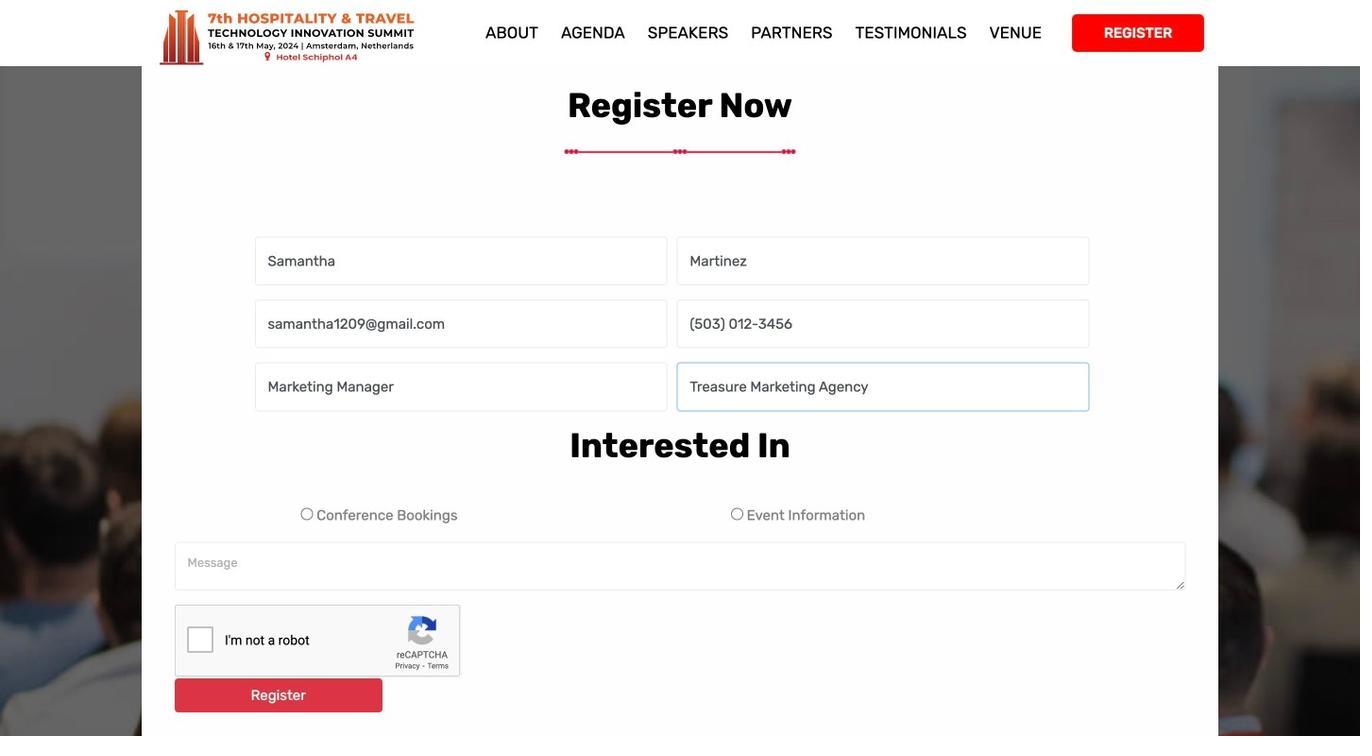 Task type: vqa. For each thing, say whether or not it's contained in the screenshot.
the instagram Icon on the bottom left
no



Task type: locate. For each thing, give the bounding box(es) containing it.
Enter Your Company Name text field
[[677, 363, 1090, 412]]

form
[[156, 237, 1201, 727]]

None radio
[[301, 508, 313, 520]]

None radio
[[731, 508, 744, 520]]

Message text field
[[175, 542, 1186, 591]]

Enter Your Phone Number text field
[[677, 300, 1090, 349]]

Enter Your First Name text field
[[255, 237, 668, 286]]



Task type: describe. For each thing, give the bounding box(es) containing it.
Enter Your Email email field
[[255, 300, 668, 349]]

Enter Your Last Name text field
[[677, 237, 1090, 286]]

Enter Your Job Title text field
[[255, 363, 668, 412]]

logo image
[[156, 0, 451, 75]]



